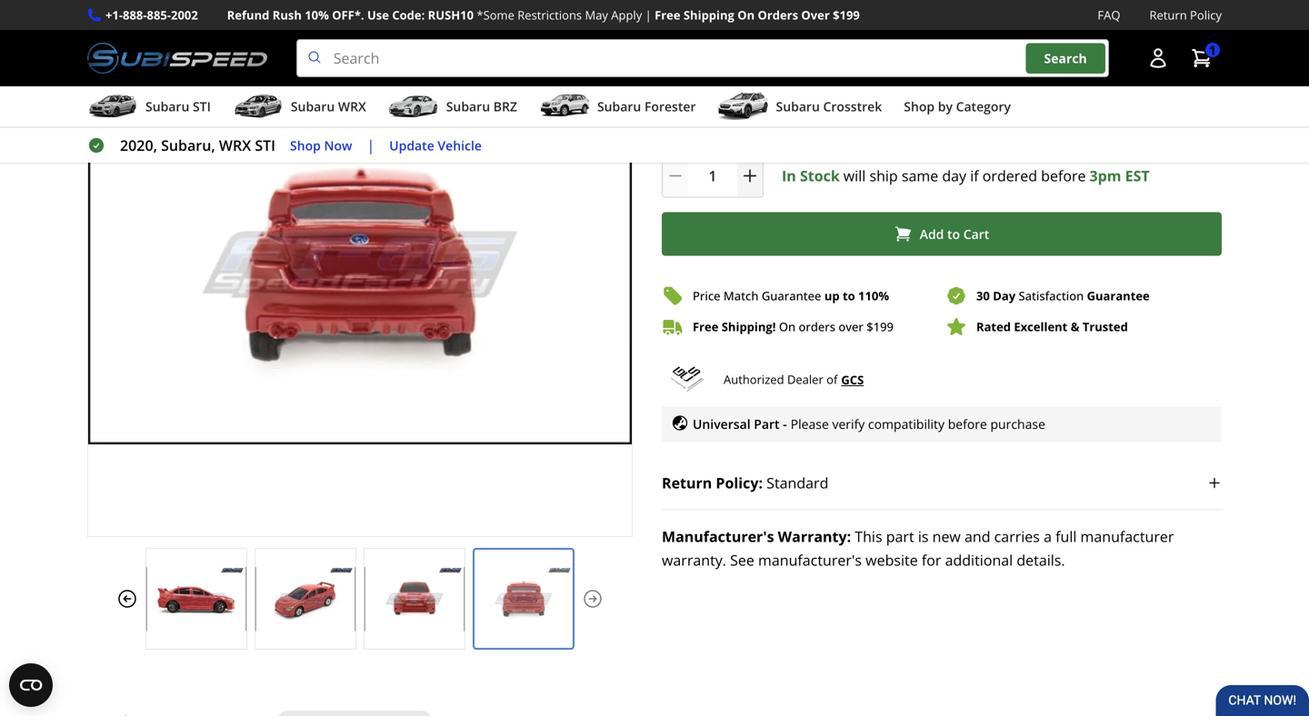 Task type: locate. For each thing, give the bounding box(es) containing it.
wrx up now
[[338, 98, 366, 115]]

policy
[[1191, 7, 1222, 23]]

free right apply at left
[[655, 7, 681, 23]]

in left 4
[[751, 111, 764, 130]]

0 vertical spatial before
[[1042, 166, 1086, 186]]

sti up 2020, subaru, wrx sti
[[193, 98, 211, 115]]

1 horizontal spatial in
[[751, 111, 764, 130]]

wrx inside dropdown button
[[338, 98, 366, 115]]

0 vertical spatial return
[[1150, 7, 1187, 23]]

return policy
[[1150, 7, 1222, 23]]

1 subaru from the left
[[146, 98, 189, 115]]

2020,
[[120, 136, 157, 155]]

empty star image
[[678, 29, 694, 45], [694, 29, 710, 45], [726, 29, 742, 45]]

None number field
[[662, 154, 764, 198]]

a subaru wrx thumbnail image image
[[233, 93, 284, 120]]

return policy link
[[1150, 5, 1222, 25]]

website
[[866, 551, 918, 570]]

gcsgcs-15wrxtoy-rd
[[114, 14, 255, 31]]

guarantee up trusted
[[1087, 288, 1150, 304]]

open widget image
[[9, 664, 53, 708]]

888-
[[123, 7, 147, 23]]

verify
[[833, 416, 865, 433]]

to
[[948, 225, 961, 243], [843, 288, 856, 304]]

of right by
[[962, 111, 976, 130]]

shop inside dropdown button
[[904, 98, 935, 115]]

update vehicle
[[389, 137, 482, 154]]

orders
[[799, 319, 836, 335]]

1 vertical spatial wrx
[[219, 136, 251, 155]]

brz
[[494, 98, 517, 115]]

part
[[754, 416, 780, 433]]

3 empty star image from the left
[[726, 29, 742, 45]]

crosstrek
[[824, 98, 882, 115]]

of left gcs 'link'
[[827, 372, 838, 388]]

4
[[768, 111, 776, 130]]

rush
[[273, 7, 302, 23]]

30 day satisfaction guarantee
[[977, 288, 1150, 304]]

2 subaru from the left
[[291, 98, 335, 115]]

for
[[922, 551, 942, 570]]

up
[[825, 288, 840, 304]]

wrx down a subaru wrx thumbnail image
[[219, 136, 251, 155]]

subaru for subaru forester
[[597, 98, 641, 115]]

0 horizontal spatial wrx
[[219, 136, 251, 155]]

of
[[962, 111, 976, 130], [827, 372, 838, 388]]

cart
[[964, 225, 990, 243]]

write a review link
[[756, 29, 835, 45]]

1 vertical spatial free
[[693, 319, 719, 335]]

shop left by
[[904, 98, 935, 115]]

free shipping! on orders over $ 199
[[693, 319, 894, 335]]

will
[[844, 166, 866, 186]]

rush10
[[428, 7, 474, 23]]

guarantee up free shipping! on orders over $ 199
[[762, 288, 822, 304]]

0 vertical spatial full
[[707, 111, 728, 130]]

4 subaru from the left
[[597, 98, 641, 115]]

to right add
[[948, 225, 961, 243]]

0 horizontal spatial guarantee
[[762, 288, 822, 304]]

subaru forester
[[597, 98, 696, 115]]

|
[[645, 7, 652, 23], [367, 136, 375, 155]]

shop by category button
[[904, 90, 1011, 127]]

msrp up the $0.38
[[797, 64, 831, 81]]

details.
[[1017, 551, 1066, 570]]

0 vertical spatial |
[[645, 7, 652, 23]]

1 horizontal spatial on
[[779, 319, 796, 335]]

1 horizontal spatial empty star image
[[710, 29, 726, 45]]

search
[[1045, 49, 1088, 67]]

1 horizontal spatial shop
[[904, 98, 935, 115]]

a right the write
[[789, 29, 795, 45]]

1 horizontal spatial to
[[948, 225, 961, 243]]

manufacturer's warranty:
[[662, 527, 851, 546]]

1 vertical spatial of
[[827, 372, 838, 388]]

stock
[[800, 166, 840, 186]]

1 vertical spatial return
[[662, 473, 712, 493]]

1 in from the left
[[691, 111, 704, 130]]

0 horizontal spatial |
[[367, 136, 375, 155]]

1 horizontal spatial sti
[[255, 136, 276, 155]]

day
[[993, 288, 1016, 304]]

sti
[[193, 98, 211, 115], [255, 136, 276, 155]]

day
[[943, 166, 967, 186]]

return policy: standard
[[662, 473, 829, 493]]

before left purchase
[[948, 416, 988, 433]]

empty star image up $5.12
[[662, 29, 678, 45]]

1 horizontal spatial a
[[1044, 527, 1052, 546]]

subaru for subaru crosstrek
[[776, 98, 820, 115]]

$5.12
[[662, 62, 737, 101]]

subaru wrx button
[[233, 90, 366, 127]]

$
[[867, 319, 874, 335]]

match
[[724, 288, 759, 304]]

1 vertical spatial on
[[779, 319, 796, 335]]

1 vertical spatial full
[[1056, 527, 1077, 546]]

subaru inside subaru forester dropdown button
[[597, 98, 641, 115]]

3 subaru from the left
[[446, 98, 490, 115]]

rated
[[977, 319, 1011, 335]]

write a review
[[756, 29, 835, 45]]

a up details.
[[1044, 527, 1052, 546]]

msrp right on
[[842, 82, 877, 99]]

$5.50 msrp save $0.38 on msrp (7%)
[[755, 64, 906, 99]]

installments
[[871, 111, 958, 130]]

subaru left the forester
[[597, 98, 641, 115]]

| right now
[[367, 136, 375, 155]]

1 horizontal spatial guarantee
[[1087, 288, 1150, 304]]

subaru brz button
[[388, 90, 517, 127]]

subaru crosstrek button
[[718, 90, 882, 127]]

0 vertical spatial sti
[[193, 98, 211, 115]]

1 guarantee from the left
[[762, 288, 822, 304]]

ordered
[[983, 166, 1038, 186]]

to inside button
[[948, 225, 961, 243]]

1 vertical spatial to
[[843, 288, 856, 304]]

faq
[[1098, 7, 1121, 23]]

$1.28
[[979, 111, 1017, 130]]

1 horizontal spatial full
[[1056, 527, 1077, 546]]

subaru up subaru, at the left top
[[146, 98, 189, 115]]

0 vertical spatial to
[[948, 225, 961, 243]]

1 vertical spatial shop
[[290, 137, 321, 154]]

subaru left brz
[[446, 98, 490, 115]]

return left policy
[[1150, 7, 1187, 23]]

0 vertical spatial a
[[789, 29, 795, 45]]

subaru inside subaru sti dropdown button
[[146, 98, 189, 115]]

to right up
[[843, 288, 856, 304]]

of inside authorized dealer of gcs
[[827, 372, 838, 388]]

excellent
[[1014, 319, 1068, 335]]

15wrxtoy-
[[166, 14, 238, 31]]

over
[[802, 7, 830, 23]]

subaru right 4
[[776, 98, 820, 115]]

forester
[[645, 98, 696, 115]]

0 horizontal spatial sti
[[193, 98, 211, 115]]

0 horizontal spatial of
[[827, 372, 838, 388]]

1 horizontal spatial wrx
[[338, 98, 366, 115]]

subaru inside subaru brz dropdown button
[[446, 98, 490, 115]]

5 subaru from the left
[[776, 98, 820, 115]]

0 horizontal spatial empty star image
[[662, 29, 678, 45]]

full up details.
[[1056, 527, 1077, 546]]

off*.
[[332, 7, 364, 23]]

may
[[585, 7, 608, 23]]

before left 3pm
[[1042, 166, 1086, 186]]

please
[[791, 416, 829, 433]]

0 vertical spatial shop
[[904, 98, 935, 115]]

subaru inside subaru wrx dropdown button
[[291, 98, 335, 115]]

warranty.
[[662, 551, 727, 570]]

free down price
[[693, 319, 719, 335]]

in right pay
[[691, 111, 704, 130]]

1 horizontal spatial return
[[1150, 7, 1187, 23]]

0 horizontal spatial shop
[[290, 137, 321, 154]]

faq link
[[1098, 5, 1121, 25]]

price
[[693, 288, 721, 304]]

purchase
[[991, 416, 1046, 433]]

0 horizontal spatial on
[[738, 7, 755, 23]]

return left the policy:
[[662, 473, 712, 493]]

1 horizontal spatial before
[[1042, 166, 1086, 186]]

subaru,
[[161, 136, 215, 155]]

shipping
[[684, 7, 735, 23]]

0 vertical spatial free
[[655, 7, 681, 23]]

return
[[1150, 7, 1187, 23], [662, 473, 712, 493]]

manufacturer's
[[759, 551, 862, 570]]

full left the or
[[707, 111, 728, 130]]

0 horizontal spatial in
[[691, 111, 704, 130]]

decrement image
[[667, 167, 685, 185]]

shop left now
[[290, 137, 321, 154]]

shop by category
[[904, 98, 1011, 115]]

subaru inside subaru crosstrek dropdown button
[[776, 98, 820, 115]]

sti down a subaru wrx thumbnail image
[[255, 136, 276, 155]]

0 horizontal spatial a
[[789, 29, 795, 45]]

shop pay image
[[1024, 112, 1100, 130]]

| right apply at left
[[645, 7, 652, 23]]

this
[[855, 527, 883, 546]]

shop for shop by category
[[904, 98, 935, 115]]

0 horizontal spatial free
[[655, 7, 681, 23]]

shop for shop now
[[290, 137, 321, 154]]

subaru up "shop now"
[[291, 98, 335, 115]]

1 vertical spatial a
[[1044, 527, 1052, 546]]

price match guarantee up to 110%
[[693, 288, 890, 304]]

110%
[[859, 288, 890, 304]]

2 empty star image from the left
[[710, 29, 726, 45]]

2 empty star image from the left
[[694, 29, 710, 45]]

0 vertical spatial wrx
[[338, 98, 366, 115]]

0 vertical spatial of
[[962, 111, 976, 130]]

button image
[[1148, 47, 1170, 69]]

1 vertical spatial before
[[948, 416, 988, 433]]

shop now link
[[290, 135, 352, 156]]

1 vertical spatial sti
[[255, 136, 276, 155]]

a inside this part is new and carries a full manufacturer warranty. see manufacturer's website for additional details.
[[1044, 527, 1052, 546]]

0 horizontal spatial to
[[843, 288, 856, 304]]

0 horizontal spatial return
[[662, 473, 712, 493]]

review
[[799, 29, 835, 45]]

$5.50
[[755, 64, 788, 81]]

2 guarantee from the left
[[1087, 288, 1150, 304]]

save
[[755, 82, 784, 99]]

gcs image
[[662, 367, 713, 393]]

empty star image
[[662, 29, 678, 45], [710, 29, 726, 45]]

msrp
[[797, 64, 831, 81], [842, 82, 877, 99]]

3pm
[[1090, 166, 1122, 186]]

wrx
[[338, 98, 366, 115], [219, 136, 251, 155]]

empty star image down shipping
[[710, 29, 726, 45]]



Task type: describe. For each thing, give the bounding box(es) containing it.
gcsgcs-
[[114, 14, 166, 31]]

subaru sti button
[[87, 90, 211, 127]]

1 empty star image from the left
[[678, 29, 694, 45]]

apply
[[611, 7, 642, 23]]

if
[[971, 166, 979, 186]]

write
[[756, 29, 786, 45]]

1 horizontal spatial msrp
[[842, 82, 877, 99]]

policy:
[[716, 473, 763, 493]]

885-
[[147, 7, 171, 23]]

manufacturer's
[[662, 527, 774, 546]]

ship
[[870, 166, 898, 186]]

search input field
[[296, 39, 1110, 77]]

is
[[918, 527, 929, 546]]

2020, subaru, wrx sti
[[120, 136, 276, 155]]

subaru for subaru brz
[[446, 98, 490, 115]]

category
[[956, 98, 1011, 115]]

1 empty star image from the left
[[662, 29, 678, 45]]

update
[[389, 137, 435, 154]]

return for return policy: standard
[[662, 473, 712, 493]]

shipping!
[[722, 319, 776, 335]]

subaru for subaru wrx
[[291, 98, 335, 115]]

a subaru crosstrek thumbnail image image
[[718, 93, 769, 120]]

10%
[[305, 7, 329, 23]]

0 horizontal spatial msrp
[[797, 64, 831, 81]]

+1-888-885-2002 link
[[106, 5, 198, 25]]

update vehicle button
[[389, 135, 482, 156]]

-
[[783, 416, 787, 433]]

subispeed logo image
[[87, 39, 267, 77]]

same
[[902, 166, 939, 186]]

in
[[782, 166, 797, 186]]

1 vertical spatial |
[[367, 136, 375, 155]]

free
[[839, 111, 868, 130]]

warranty:
[[778, 527, 851, 546]]

+1-
[[106, 7, 123, 23]]

a subaru brz thumbnail image image
[[388, 93, 439, 120]]

compatibility
[[868, 416, 945, 433]]

sti inside dropdown button
[[193, 98, 211, 115]]

pay
[[662, 111, 687, 130]]

subaru for subaru sti
[[146, 98, 189, 115]]

rated excellent & trusted
[[977, 319, 1129, 335]]

0 horizontal spatial full
[[707, 111, 728, 130]]

.
[[1017, 111, 1021, 130]]

universal part - please verify compatibility before purchase
[[693, 416, 1046, 433]]

over
[[839, 319, 864, 335]]

+1-888-885-2002
[[106, 7, 198, 23]]

199
[[874, 319, 894, 335]]

universal
[[693, 416, 751, 433]]

30
[[977, 288, 990, 304]]

add to cart
[[920, 225, 990, 243]]

1 horizontal spatial free
[[693, 319, 719, 335]]

1 horizontal spatial of
[[962, 111, 976, 130]]

part
[[887, 527, 915, 546]]

2 in from the left
[[751, 111, 764, 130]]

by
[[938, 98, 953, 115]]

a subaru forester thumbnail image image
[[539, 93, 590, 120]]

gcs
[[842, 372, 864, 388]]

1
[[1210, 41, 1217, 59]]

2002
[[171, 7, 198, 23]]

go to left image image
[[116, 589, 138, 610]]

restrictions
[[518, 7, 582, 23]]

1 button
[[1182, 40, 1222, 77]]

subaru forester button
[[539, 90, 696, 127]]

full inside this part is new and carries a full manufacturer warranty. see manufacturer's website for additional details.
[[1056, 527, 1077, 546]]

orders
[[758, 7, 799, 23]]

gcs link
[[842, 370, 864, 390]]

(7%)
[[880, 82, 906, 99]]

dealer
[[788, 372, 824, 388]]

increment image
[[741, 167, 759, 185]]

code:
[[392, 7, 425, 23]]

on
[[823, 82, 839, 99]]

*some
[[477, 7, 515, 23]]

add to cart button
[[662, 212, 1222, 256]]

subaru brz
[[446, 98, 517, 115]]

and
[[965, 527, 991, 546]]

additional
[[945, 551, 1013, 570]]

pay in full or in 4 interest-free installments of $1.28 .
[[662, 111, 1021, 130]]

a subaru sti thumbnail image image
[[87, 93, 138, 120]]

refund
[[227, 7, 270, 23]]

0 horizontal spatial before
[[948, 416, 988, 433]]

subaru crosstrek
[[776, 98, 882, 115]]

search button
[[1026, 43, 1106, 74]]

subaru wrx
[[291, 98, 366, 115]]

$0.38
[[787, 82, 820, 99]]

return for return policy
[[1150, 7, 1187, 23]]

now
[[324, 137, 352, 154]]

standard
[[767, 473, 829, 493]]

0 vertical spatial on
[[738, 7, 755, 23]]

carries
[[995, 527, 1040, 546]]

refund rush 10% off*. use code: rush10 *some restrictions may apply | free shipping on orders over $199
[[227, 7, 860, 23]]

1 horizontal spatial |
[[645, 7, 652, 23]]

add
[[920, 225, 944, 243]]



Task type: vqa. For each thing, say whether or not it's contained in the screenshot.
Only
no



